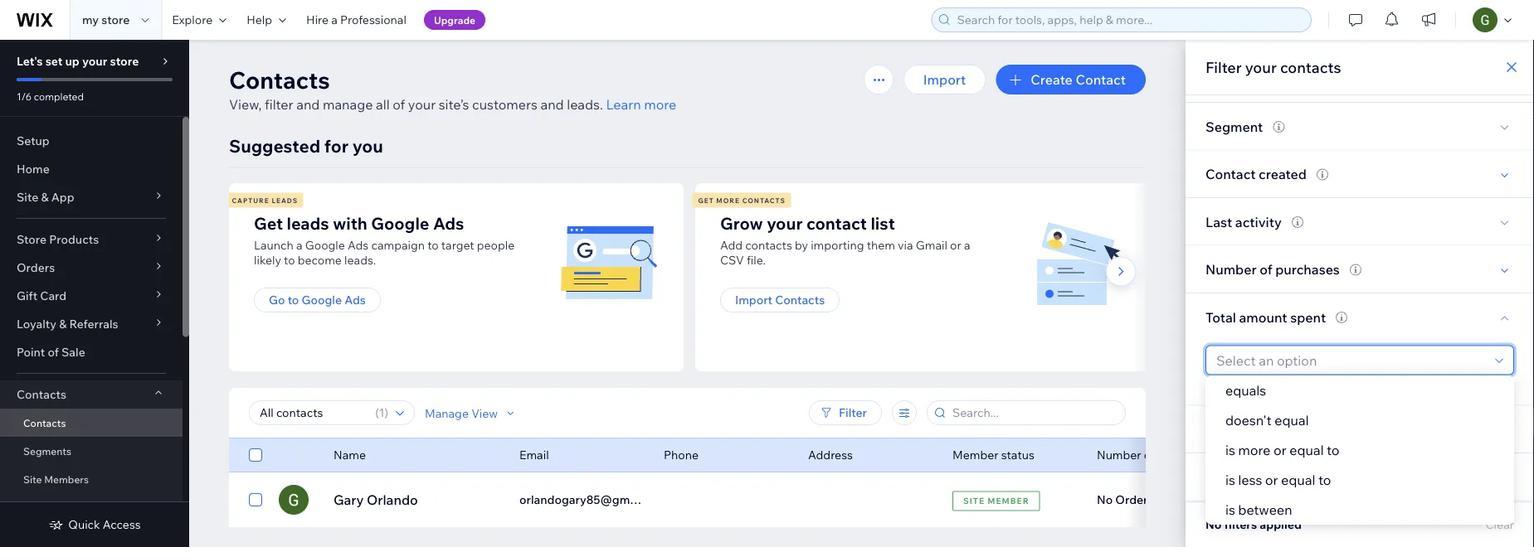 Task type: locate. For each thing, give the bounding box(es) containing it.
site & app
[[17, 190, 74, 205]]

2 horizontal spatial a
[[964, 238, 971, 253]]

target
[[441, 238, 474, 253]]

orlandogary85@gmail.com
[[519, 493, 669, 507]]

0 horizontal spatial a
[[296, 238, 303, 253]]

ads down get leads with google ads launch a google ads campaign to target people likely to become leads.
[[345, 293, 366, 307]]

equal
[[1275, 412, 1309, 429], [1290, 442, 1324, 459], [1281, 472, 1316, 489]]

to left target
[[428, 238, 439, 253]]

site down home
[[17, 190, 38, 205]]

your up by
[[767, 213, 803, 234]]

your up segment
[[1245, 58, 1277, 76]]

2 vertical spatial is
[[1226, 502, 1236, 519]]

filter inside button
[[839, 406, 867, 420]]

1 horizontal spatial &
[[59, 317, 67, 332]]

store right the my
[[101, 12, 130, 27]]

0 vertical spatial site
[[17, 190, 38, 205]]

0 vertical spatial email
[[519, 448, 549, 463]]

point
[[17, 345, 45, 360]]

view right manage on the bottom
[[471, 406, 498, 421]]

Select an option field
[[1212, 346, 1490, 375]]

google
[[371, 213, 429, 234], [305, 238, 345, 253], [302, 293, 342, 307]]

1 vertical spatial site
[[23, 473, 42, 486]]

is
[[1226, 442, 1236, 459], [1226, 472, 1236, 489], [1226, 502, 1236, 519]]

site inside dropdown button
[[17, 190, 38, 205]]

doesn't
[[1226, 412, 1272, 429]]

1 horizontal spatial orders
[[1116, 493, 1154, 507]]

ads down with
[[348, 238, 369, 253]]

leads. down with
[[344, 253, 376, 268]]

contacts view, filter and manage all of your site's customers and leads. learn more
[[229, 65, 677, 113]]

home link
[[0, 155, 183, 183]]

your left site's
[[408, 96, 436, 113]]

site members link
[[0, 466, 183, 494]]

more down assignee at right bottom
[[1239, 442, 1271, 459]]

of inside contacts view, filter and manage all of your site's customers and leads. learn more
[[393, 96, 405, 113]]

create contact
[[1031, 71, 1126, 88]]

google inside button
[[302, 293, 342, 307]]

of right all
[[393, 96, 405, 113]]

manage view
[[425, 406, 498, 421]]

2 is from the top
[[1226, 472, 1236, 489]]

number up total
[[1206, 261, 1257, 278]]

purchases down assignee at right bottom
[[1158, 448, 1213, 463]]

list box
[[1206, 376, 1515, 525]]

2 vertical spatial site
[[963, 496, 985, 507]]

is between
[[1226, 502, 1293, 519]]

member down status
[[988, 496, 1030, 507]]

help
[[247, 12, 272, 27]]

site down member status
[[963, 496, 985, 507]]

1 vertical spatial ads
[[348, 238, 369, 253]]

filter up address on the right bottom of the page
[[839, 406, 867, 420]]

equal down is more or equal to
[[1281, 472, 1316, 489]]

0 horizontal spatial and
[[296, 96, 320, 113]]

upgrade button
[[424, 10, 486, 30]]

1 and from the left
[[296, 96, 320, 113]]

email up the orlandogary85@gmail.com
[[519, 448, 549, 463]]

launch
[[254, 238, 294, 253]]

& inside dropdown button
[[41, 190, 49, 205]]

quick access
[[68, 518, 141, 532]]

view right site member at the right
[[1031, 492, 1061, 509]]

member
[[953, 448, 999, 463], [988, 496, 1030, 507]]

your right up
[[82, 54, 107, 68]]

0 horizontal spatial email
[[519, 448, 549, 463]]

equal up is less or equal to
[[1290, 442, 1324, 459]]

0 horizontal spatial purchases
[[1158, 448, 1213, 463]]

file.
[[747, 253, 766, 268]]

1 vertical spatial number of purchases
[[1097, 448, 1213, 463]]

0 vertical spatial orders
[[17, 261, 55, 275]]

1 horizontal spatial view
[[1031, 492, 1061, 509]]

to right the go
[[288, 293, 299, 307]]

0 horizontal spatial import
[[735, 293, 773, 307]]

list
[[227, 183, 1157, 372]]

0 vertical spatial filter
[[1206, 58, 1242, 76]]

of
[[393, 96, 405, 113], [1260, 261, 1273, 278], [48, 345, 59, 360], [1144, 448, 1155, 463]]

1
[[379, 406, 385, 420]]

0 horizontal spatial more
[[644, 96, 677, 113]]

gary orlando image
[[279, 485, 309, 515]]

gift
[[17, 289, 37, 303]]

no right view link
[[1097, 493, 1113, 507]]

& for loyalty
[[59, 317, 67, 332]]

0 horizontal spatial leads.
[[344, 253, 376, 268]]

(
[[375, 406, 379, 420]]

equal for more
[[1290, 442, 1324, 459]]

1 vertical spatial filter
[[839, 406, 867, 420]]

site for site member
[[963, 496, 985, 507]]

email up is between
[[1206, 469, 1240, 486]]

set
[[45, 54, 63, 68]]

orders inside dropdown button
[[17, 261, 55, 275]]

1 vertical spatial leads.
[[344, 253, 376, 268]]

members
[[44, 473, 89, 486]]

leads. inside get leads with google ads launch a google ads campaign to target people likely to become leads.
[[344, 253, 376, 268]]

get
[[254, 213, 283, 234]]

contacts up segments
[[23, 417, 66, 429]]

or inside grow your contact list add contacts by importing them via gmail or a csv file.
[[950, 238, 962, 253]]

list
[[871, 213, 895, 234]]

or up is less or equal to
[[1274, 442, 1287, 459]]

let's set up your store
[[17, 54, 139, 68]]

contact
[[1076, 71, 1126, 88], [1206, 166, 1256, 182]]

contact
[[807, 213, 867, 234]]

1 vertical spatial purchases
[[1158, 448, 1213, 463]]

workflows
[[23, 502, 73, 514]]

0 horizontal spatial contacts
[[745, 238, 792, 253]]

to down is more or equal to
[[1319, 472, 1331, 489]]

1 horizontal spatial number
[[1206, 261, 1257, 278]]

3 is from the top
[[1226, 502, 1236, 519]]

is for is more or equal to
[[1226, 442, 1236, 459]]

0 vertical spatial member
[[953, 448, 999, 463]]

email
[[519, 448, 549, 463], [1206, 469, 1240, 486]]

explore
[[172, 12, 213, 27]]

view link
[[1011, 485, 1081, 515]]

number of purchases up no orders
[[1097, 448, 1213, 463]]

leads
[[287, 213, 329, 234]]

0 vertical spatial &
[[41, 190, 49, 205]]

people
[[477, 238, 515, 253]]

professional
[[340, 12, 407, 27]]

a right hire
[[331, 12, 338, 27]]

1 vertical spatial or
[[1274, 442, 1287, 459]]

ads up target
[[433, 213, 464, 234]]

1 vertical spatial &
[[59, 317, 67, 332]]

number of purchases
[[1206, 261, 1340, 278], [1097, 448, 1213, 463]]

to inside button
[[288, 293, 299, 307]]

import inside the import button
[[923, 71, 966, 88]]

google up become
[[305, 238, 345, 253]]

1 is from the top
[[1226, 442, 1236, 459]]

1 horizontal spatial purchases
[[1276, 261, 1340, 278]]

2 vertical spatial equal
[[1281, 472, 1316, 489]]

of left sale
[[48, 345, 59, 360]]

1 vertical spatial contacts
[[745, 238, 792, 253]]

1 horizontal spatial no
[[1206, 518, 1222, 532]]

& left app
[[41, 190, 49, 205]]

a down leads
[[296, 238, 303, 253]]

filter up segment
[[1206, 58, 1242, 76]]

no left filters
[[1206, 518, 1222, 532]]

)
[[385, 406, 388, 420]]

address
[[808, 448, 853, 463]]

contacts inside contacts view, filter and manage all of your site's customers and leads. learn more
[[229, 65, 330, 94]]

Search... field
[[948, 402, 1120, 425]]

up
[[65, 54, 80, 68]]

site down segments
[[23, 473, 42, 486]]

a
[[331, 12, 338, 27], [296, 238, 303, 253], [964, 238, 971, 253]]

& for site
[[41, 190, 49, 205]]

number
[[1206, 261, 1257, 278], [1097, 448, 1142, 463]]

loyalty & referrals
[[17, 317, 118, 332]]

member left status
[[953, 448, 999, 463]]

1 vertical spatial store
[[110, 54, 139, 68]]

and right filter
[[296, 96, 320, 113]]

purchases up spent
[[1276, 261, 1340, 278]]

contact right create
[[1076, 71, 1126, 88]]

home
[[17, 162, 50, 176]]

2 vertical spatial google
[[302, 293, 342, 307]]

hire a professional
[[306, 12, 407, 27]]

between
[[1239, 502, 1293, 519]]

0 horizontal spatial contact
[[1076, 71, 1126, 88]]

total amount spent
[[1206, 309, 1326, 326]]

contacts down by
[[775, 293, 825, 307]]

0 vertical spatial leads.
[[567, 96, 603, 113]]

0 horizontal spatial &
[[41, 190, 49, 205]]

contacts down point of sale
[[17, 388, 66, 402]]

point of sale link
[[0, 339, 183, 367]]

quick access button
[[48, 518, 141, 533]]

1 vertical spatial more
[[1239, 442, 1271, 459]]

leads. left learn
[[567, 96, 603, 113]]

or right gmail
[[950, 238, 962, 253]]

more
[[644, 96, 677, 113], [1239, 442, 1271, 459]]

a right gmail
[[964, 238, 971, 253]]

or for is less or equal to
[[1265, 472, 1278, 489]]

& inside "dropdown button"
[[59, 317, 67, 332]]

0 vertical spatial view
[[471, 406, 498, 421]]

2 vertical spatial or
[[1265, 472, 1278, 489]]

of inside sidebar element
[[48, 345, 59, 360]]

1 vertical spatial equal
[[1290, 442, 1324, 459]]

filter for filter
[[839, 406, 867, 420]]

google up campaign
[[371, 213, 429, 234]]

more right learn
[[644, 96, 677, 113]]

1 vertical spatial orders
[[1116, 493, 1154, 507]]

import for import contacts
[[735, 293, 773, 307]]

my store
[[82, 12, 130, 27]]

sale
[[61, 345, 85, 360]]

1 vertical spatial contact
[[1206, 166, 1256, 182]]

equal up is more or equal to
[[1275, 412, 1309, 429]]

of up no orders
[[1144, 448, 1155, 463]]

store
[[17, 232, 47, 247]]

1 vertical spatial import
[[735, 293, 773, 307]]

site's
[[439, 96, 469, 113]]

2 vertical spatial ads
[[345, 293, 366, 307]]

orders button
[[0, 254, 183, 282]]

1 vertical spatial no
[[1206, 518, 1222, 532]]

0 vertical spatial store
[[101, 12, 130, 27]]

contacts inside import contacts 'button'
[[775, 293, 825, 307]]

1 horizontal spatial filter
[[1206, 58, 1242, 76]]

assignee
[[1206, 421, 1264, 438]]

contacts inside contacts popup button
[[17, 388, 66, 402]]

to up is less or equal to
[[1327, 442, 1340, 459]]

contacts up filter
[[229, 65, 330, 94]]

1 vertical spatial email
[[1206, 469, 1240, 486]]

no
[[1097, 493, 1113, 507], [1206, 518, 1222, 532]]

google down become
[[302, 293, 342, 307]]

store inside sidebar element
[[110, 54, 139, 68]]

0 vertical spatial more
[[644, 96, 677, 113]]

0 horizontal spatial orders
[[17, 261, 55, 275]]

number up no orders
[[1097, 448, 1142, 463]]

is left 'less'
[[1226, 472, 1236, 489]]

manage
[[425, 406, 469, 421]]

let's
[[17, 54, 43, 68]]

0 horizontal spatial no
[[1097, 493, 1113, 507]]

0 vertical spatial number
[[1206, 261, 1257, 278]]

0 vertical spatial no
[[1097, 493, 1113, 507]]

number of purchases up total amount spent
[[1206, 261, 1340, 278]]

0 horizontal spatial number
[[1097, 448, 1142, 463]]

contacts inside grow your contact list add contacts by importing them via gmail or a csv file.
[[745, 238, 792, 253]]

1 horizontal spatial email
[[1206, 469, 1240, 486]]

setup
[[17, 134, 50, 148]]

no orders
[[1097, 493, 1154, 507]]

is down assignee at right bottom
[[1226, 442, 1236, 459]]

1 vertical spatial number
[[1097, 448, 1142, 463]]

equal for less
[[1281, 472, 1316, 489]]

0 horizontal spatial filter
[[839, 406, 867, 420]]

leads.
[[567, 96, 603, 113], [344, 253, 376, 268]]

grow your contact list add contacts by importing them via gmail or a csv file.
[[720, 213, 971, 268]]

site & app button
[[0, 183, 183, 212]]

1 vertical spatial is
[[1226, 472, 1236, 489]]

0 vertical spatial purchases
[[1276, 261, 1340, 278]]

1 horizontal spatial leads.
[[567, 96, 603, 113]]

store products
[[17, 232, 99, 247]]

create contact button
[[996, 65, 1146, 95]]

0 vertical spatial contacts
[[1280, 58, 1341, 76]]

None checkbox
[[249, 446, 262, 466], [249, 490, 262, 510], [249, 446, 262, 466], [249, 490, 262, 510]]

contacts
[[1280, 58, 1341, 76], [745, 238, 792, 253]]

or right 'less'
[[1265, 472, 1278, 489]]

import inside import contacts 'button'
[[735, 293, 773, 307]]

1 horizontal spatial import
[[923, 71, 966, 88]]

1 vertical spatial google
[[305, 238, 345, 253]]

0 vertical spatial import
[[923, 71, 966, 88]]

0 vertical spatial is
[[1226, 442, 1236, 459]]

contact down segment
[[1206, 166, 1256, 182]]

0 horizontal spatial view
[[471, 406, 498, 421]]

& right loyalty
[[59, 317, 67, 332]]

applied
[[1260, 518, 1302, 532]]

add
[[720, 238, 743, 253]]

sidebar element
[[0, 40, 189, 548]]

segment
[[1206, 118, 1263, 135]]

1 horizontal spatial contacts
[[1280, 58, 1341, 76]]

1 horizontal spatial and
[[541, 96, 564, 113]]

0 vertical spatial or
[[950, 238, 962, 253]]

suggested
[[229, 135, 320, 157]]

store down my store
[[110, 54, 139, 68]]

phone
[[664, 448, 699, 463]]

is left between
[[1226, 502, 1236, 519]]

0 vertical spatial contact
[[1076, 71, 1126, 88]]

more inside contacts view, filter and manage all of your site's customers and leads. learn more
[[644, 96, 677, 113]]

or for is more or equal to
[[1274, 442, 1287, 459]]

0 vertical spatial google
[[371, 213, 429, 234]]

referrals
[[69, 317, 118, 332]]

Search for tools, apps, help & more... field
[[952, 8, 1306, 32]]

1 horizontal spatial more
[[1239, 442, 1271, 459]]

and right customers
[[541, 96, 564, 113]]

suggested for you
[[229, 135, 383, 157]]



Task type: describe. For each thing, give the bounding box(es) containing it.
no for no filters applied
[[1206, 518, 1222, 532]]

point of sale
[[17, 345, 85, 360]]

get more contacts
[[698, 196, 786, 205]]

your inside grow your contact list add contacts by importing them via gmail or a csv file.
[[767, 213, 803, 234]]

csv
[[720, 253, 744, 268]]

equals
[[1226, 383, 1267, 399]]

1 horizontal spatial contact
[[1206, 166, 1256, 182]]

create
[[1031, 71, 1073, 88]]

total
[[1206, 309, 1236, 326]]

completed
[[34, 90, 84, 102]]

list box containing equals
[[1206, 376, 1515, 525]]

get
[[698, 196, 714, 205]]

loyalty
[[17, 317, 56, 332]]

view inside popup button
[[471, 406, 498, 421]]

import contacts
[[735, 293, 825, 307]]

segments
[[23, 445, 71, 458]]

gift card
[[17, 289, 67, 303]]

import button
[[904, 65, 986, 95]]

( 1 )
[[375, 406, 388, 420]]

no filters applied
[[1206, 518, 1302, 532]]

ads inside button
[[345, 293, 366, 307]]

upgrade
[[434, 14, 476, 26]]

Unsaved view field
[[255, 402, 370, 425]]

via
[[898, 238, 913, 253]]

access
[[103, 518, 141, 532]]

contacts link
[[0, 409, 183, 437]]

2 and from the left
[[541, 96, 564, 113]]

name
[[334, 448, 366, 463]]

capture leads
[[232, 196, 298, 205]]

filter
[[265, 96, 293, 113]]

1 horizontal spatial a
[[331, 12, 338, 27]]

with
[[333, 213, 367, 234]]

0 vertical spatial number of purchases
[[1206, 261, 1340, 278]]

no for no orders
[[1097, 493, 1113, 507]]

a inside grow your contact list add contacts by importing them via gmail or a csv file.
[[964, 238, 971, 253]]

app
[[51, 190, 74, 205]]

campaign
[[371, 238, 425, 253]]

manage
[[323, 96, 373, 113]]

help button
[[237, 0, 296, 40]]

site member
[[963, 496, 1030, 507]]

likely
[[254, 253, 281, 268]]

filter button
[[809, 401, 882, 426]]

import contacts button
[[720, 288, 840, 313]]

site members
[[23, 473, 89, 486]]

import for import
[[923, 71, 966, 88]]

spent
[[1291, 309, 1326, 326]]

my
[[82, 12, 99, 27]]

1 vertical spatial view
[[1031, 492, 1061, 509]]

hire a professional link
[[296, 0, 416, 40]]

last
[[1206, 213, 1233, 230]]

setup link
[[0, 127, 183, 155]]

filter for filter your contacts
[[1206, 58, 1242, 76]]

site for site members
[[23, 473, 42, 486]]

site for site & app
[[17, 190, 38, 205]]

get leads with google ads launch a google ads campaign to target people likely to become leads.
[[254, 213, 515, 268]]

your inside sidebar element
[[82, 54, 107, 68]]

1/6 completed
[[17, 90, 84, 102]]

you
[[353, 135, 383, 157]]

doesn't equal
[[1226, 412, 1309, 429]]

leads. inside contacts view, filter and manage all of your site's customers and leads. learn more
[[567, 96, 603, 113]]

1 vertical spatial member
[[988, 496, 1030, 507]]

contact inside button
[[1076, 71, 1126, 88]]

gary orlando
[[334, 492, 418, 509]]

is more or equal to
[[1226, 442, 1340, 459]]

leads
[[272, 196, 298, 205]]

0 vertical spatial ads
[[433, 213, 464, 234]]

quick
[[68, 518, 100, 532]]

orlando
[[367, 492, 418, 509]]

0 vertical spatial equal
[[1275, 412, 1309, 429]]

learn
[[606, 96, 641, 113]]

of up total amount spent
[[1260, 261, 1273, 278]]

member status
[[953, 448, 1035, 463]]

go
[[269, 293, 285, 307]]

contacts button
[[0, 381, 183, 409]]

last activity
[[1206, 213, 1282, 230]]

contacts
[[742, 196, 786, 205]]

filters
[[1225, 518, 1257, 532]]

more
[[716, 196, 740, 205]]

gary
[[334, 492, 364, 509]]

list containing get leads with google ads
[[227, 183, 1157, 372]]

contact created
[[1206, 166, 1307, 182]]

filter your contacts
[[1206, 58, 1341, 76]]

them
[[867, 238, 895, 253]]

activity
[[1236, 213, 1282, 230]]

your inside contacts view, filter and manage all of your site's customers and leads. learn more
[[408, 96, 436, 113]]

is for is less or equal to
[[1226, 472, 1236, 489]]

contacts inside contacts link
[[23, 417, 66, 429]]

1/6
[[17, 90, 32, 102]]

less
[[1239, 472, 1263, 489]]

hire
[[306, 12, 329, 27]]

importing
[[811, 238, 864, 253]]

store products button
[[0, 226, 183, 254]]

gmail
[[916, 238, 948, 253]]

segments link
[[0, 437, 183, 466]]

loyalty & referrals button
[[0, 310, 183, 339]]

is less or equal to
[[1226, 472, 1331, 489]]

go to google ads
[[269, 293, 366, 307]]

a inside get leads with google ads launch a google ads campaign to target people likely to become leads.
[[296, 238, 303, 253]]

to down launch at top left
[[284, 253, 295, 268]]

workflows link
[[0, 494, 183, 522]]

is for is between
[[1226, 502, 1236, 519]]



Task type: vqa. For each thing, say whether or not it's contained in the screenshot.
CAPTURE LEADS
yes



